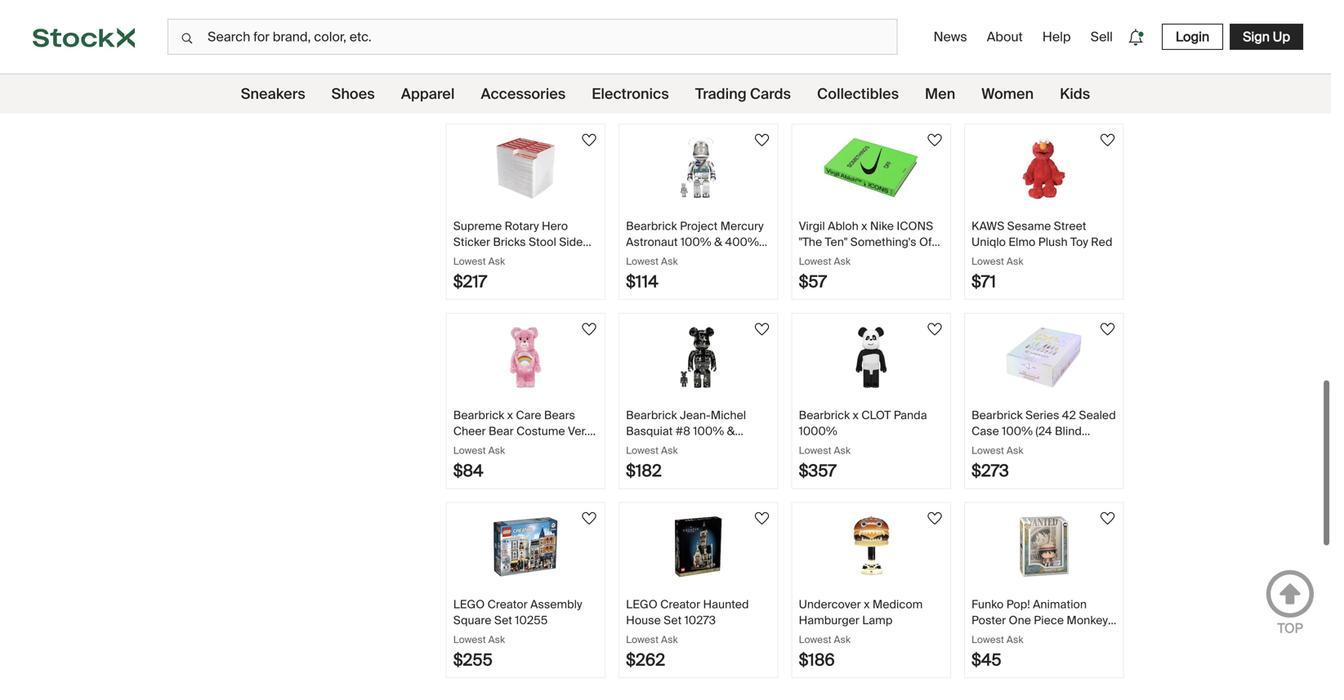 Task type: locate. For each thing, give the bounding box(es) containing it.
lego for ask
[[799, 29, 830, 45]]

undercover
[[799, 597, 861, 612]]

creator up 10255
[[488, 597, 528, 612]]

lowest ask $182
[[626, 444, 678, 481]]

uniqlo
[[972, 234, 1006, 249]]

sticker
[[453, 234, 490, 249]]

follow image for $71
[[1098, 130, 1118, 150]]

lego inside lego star wars mos eisley cantina set 75290 lowest ask $325
[[972, 29, 1003, 45]]

ask down bear
[[488, 444, 505, 457]]

clot
[[862, 408, 891, 423]]

$71
[[972, 271, 996, 292]]

set down fortnite
[[478, 61, 496, 76]]

pink
[[490, 439, 513, 454]]

$217
[[453, 271, 487, 292]]

ask up $273
[[1007, 444, 1024, 457]]

nike
[[870, 219, 894, 234]]

lowest down sticker
[[453, 255, 486, 268]]

ask down 'ten"'
[[834, 255, 851, 268]]

cards
[[750, 85, 791, 103]]

ask down bricks
[[488, 255, 505, 268]]

creator for $262
[[660, 597, 700, 612]]

60337
[[907, 45, 941, 60]]

supreme
[[453, 219, 502, 234]]

bearbrick inside bearbrick x clot panda 1000% lowest ask $357
[[799, 408, 850, 423]]

ask inside lego star wars mos eisley cantina set 75290 lowest ask $325
[[1007, 66, 1024, 78]]

$114
[[626, 271, 658, 292]]

icons
[[897, 219, 933, 234]]

news
[[934, 28, 967, 45]]

lego inside the lego creator police station set 10278 lowest ask $243
[[626, 29, 658, 45]]

x up lamp
[[864, 597, 870, 612]]

& inside bearbrick jean-michel basquiat #8 100% & 400% set
[[727, 424, 735, 439]]

follow image for $45
[[1098, 509, 1118, 528]]

ask down hamburger at right bottom
[[834, 633, 851, 646]]

set inside bearbrick project mercury astronaut 100% & 400% set
[[626, 250, 644, 265]]

care
[[516, 408, 541, 423]]

bearbrick inside 'bearbrick x care bears cheer bear costume ver. 400% pink'
[[453, 408, 504, 423]]

plush
[[1038, 234, 1068, 249]]

bearbrick project mercury astronaut 100% & 400% set
[[626, 219, 764, 265]]

400% down basquiat
[[626, 439, 660, 454]]

$77
[[453, 82, 480, 103]]

lowest down station
[[626, 66, 659, 78]]

lego inside lego city express passenger train set 60337 lowest ask $115
[[799, 29, 830, 45]]

1 horizontal spatial &
[[727, 424, 735, 439]]

follow image for $262
[[752, 509, 772, 528]]

ask down #8
[[661, 444, 678, 457]]

bearbrick up astronaut
[[626, 219, 677, 234]]

login
[[1176, 28, 1210, 45]]

bears
[[544, 408, 575, 423]]

lego creator police station set 10278 lowest ask $243
[[626, 29, 736, 103]]

trading
[[695, 85, 747, 103]]

hamburger
[[799, 613, 860, 628]]

lowest down "the
[[799, 255, 832, 268]]

virgil
[[799, 219, 825, 234]]

creator up 10273 on the bottom right
[[660, 597, 700, 612]]

lego up house
[[626, 597, 658, 612]]

bearbrick x care bears cheer bear costume ver. 400% pink image
[[469, 327, 583, 388]]

news link
[[927, 22, 974, 52]]

bearbrick series 42 sealed case 100% (24 blind boxes)
[[972, 408, 1116, 454]]

bearbrick for $357
[[799, 408, 850, 423]]

convention
[[1035, 628, 1096, 644]]

400% down mercury
[[725, 234, 759, 249]]

figure
[[551, 45, 585, 60], [1024, 644, 1057, 659]]

$262
[[626, 650, 665, 671]]

lowest down cantina
[[972, 66, 1004, 78]]

help link
[[1036, 22, 1078, 52]]

ask inside lowest ask $45
[[1007, 633, 1024, 646]]

ask inside bearbrick x clot panda 1000% lowest ask $357
[[834, 444, 851, 457]]

ask inside "kaws sesame street uniqlo elmo plush toy red lowest ask $71"
[[1007, 255, 1024, 268]]

0 vertical spatial figure
[[551, 45, 585, 60]]

1 vertical spatial figure
[[1024, 644, 1057, 659]]

men
[[925, 85, 955, 103]]

lowest inside lowest ask $77
[[453, 66, 486, 78]]

follow image for $182
[[752, 320, 772, 339]]

0 horizontal spatial 400%
[[453, 439, 487, 454]]

400% inside bearbrick project mercury astronaut 100% & 400% set
[[725, 234, 759, 249]]

x left clot
[[853, 408, 859, 423]]

100% for $273
[[1002, 424, 1033, 439]]

ask inside lowest ask $182
[[661, 444, 678, 457]]

2 horizontal spatial 400%
[[725, 234, 759, 249]]

bearbrick inside bearbrick jean-michel basquiat #8 100% & 400% set
[[626, 408, 677, 423]]

ask down 1000%
[[834, 444, 851, 457]]

set down star on the right of page
[[1016, 45, 1034, 60]]

ask up women
[[1007, 66, 1024, 78]]

& down michel
[[727, 424, 735, 439]]

creator inside lego creator assembly square set 10255 lowest ask $255
[[488, 597, 528, 612]]

lego up passenger
[[799, 29, 830, 45]]

lowest down uniqlo
[[972, 255, 1004, 268]]

lowest ask $57
[[799, 255, 851, 292]]

set left 10278
[[667, 45, 685, 60]]

1 horizontal spatial figure
[[1024, 644, 1057, 659]]

bearbrick up cheer
[[453, 408, 504, 423]]

lowest ask $114
[[626, 255, 678, 292]]

creator inside lego creator haunted house set 10273 lowest ask $262
[[660, 597, 700, 612]]

ask inside lego city express passenger train set 60337 lowest ask $115
[[834, 66, 851, 78]]

bearbrick inside the bearbrick series 42 sealed case 100% (24 blind boxes)
[[972, 408, 1023, 423]]

lowest down the case
[[972, 444, 1004, 457]]

electronics
[[592, 85, 669, 103]]

police
[[703, 29, 736, 45]]

100% inside bearbrick jean-michel basquiat #8 100% & 400% set
[[693, 424, 724, 439]]

ask inside undercover x medicom hamburger lamp lowest ask $186
[[834, 633, 851, 646]]

set down #8
[[663, 439, 681, 454]]

travis scott cactus jack fortnite 12" action figure duo set
[[453, 29, 585, 76]]

1 horizontal spatial 400%
[[626, 439, 660, 454]]

lowest inside lowest ask $84
[[453, 444, 486, 457]]

kaws sesame street uniqlo elmo plush toy red image
[[987, 138, 1101, 199]]

lowest inside undercover x medicom hamburger lamp lowest ask $186
[[799, 633, 832, 646]]

lowest ask $77
[[453, 66, 505, 103]]

x for $186
[[864, 597, 870, 612]]

bearbrick inside bearbrick project mercury astronaut 100% & 400% set
[[626, 219, 677, 234]]

funko pop! animation poster one piece monkey d. luffy fall convention exclusive figure #1459
[[972, 597, 1108, 659]]

x left nike
[[861, 219, 867, 234]]

lego up station
[[626, 29, 658, 45]]

lowest down cheer
[[453, 444, 486, 457]]

piece
[[1034, 613, 1064, 628]]

ask down square
[[488, 633, 505, 646]]

bearbrick up 1000%
[[799, 408, 850, 423]]

cactus
[[518, 29, 555, 45]]

red right toy
[[1091, 234, 1113, 249]]

ask up '$262'
[[661, 633, 678, 646]]

lowest down square
[[453, 633, 486, 646]]

lowest ask $217
[[453, 255, 505, 292]]

figure down jack
[[551, 45, 585, 60]]

follow image for $84
[[580, 320, 599, 339]]

ask down passenger
[[834, 66, 851, 78]]

100% inside the bearbrick series 42 sealed case 100% (24 blind boxes)
[[1002, 424, 1033, 439]]

lego inside lego creator assembly square set 10255 lowest ask $255
[[453, 597, 485, 612]]

action
[[514, 45, 549, 60]]

x inside 'bearbrick x care bears cheer bear costume ver. 400% pink'
[[507, 408, 513, 423]]

100% down project
[[681, 234, 712, 249]]

red inside "kaws sesame street uniqlo elmo plush toy red lowest ask $71"
[[1091, 234, 1113, 249]]

set left 10273 on the bottom right
[[664, 613, 682, 628]]

square
[[453, 613, 492, 628]]

ask inside lowest ask $57
[[834, 255, 851, 268]]

&
[[714, 234, 722, 249], [727, 424, 735, 439]]

ask down one
[[1007, 633, 1024, 646]]

x inside bearbrick x clot panda 1000% lowest ask $357
[[853, 408, 859, 423]]

x up bear
[[507, 408, 513, 423]]

lowest down poster at the bottom right
[[972, 633, 1004, 646]]

ask down '12"' on the top left
[[488, 66, 505, 78]]

ask inside lego creator assembly square set 10255 lowest ask $255
[[488, 633, 505, 646]]

0 horizontal spatial red
[[485, 250, 506, 265]]

follow image
[[580, 320, 599, 339], [1098, 320, 1118, 339], [580, 509, 599, 528], [752, 509, 772, 528], [1098, 509, 1118, 528]]

ask down station
[[661, 66, 678, 78]]

bearbrick for ver.
[[453, 408, 504, 423]]

1 vertical spatial red
[[485, 250, 506, 265]]

creator inside the lego creator police station set 10278 lowest ask $243
[[660, 29, 700, 45]]

lego up square
[[453, 597, 485, 612]]

lego inside lego creator haunted house set 10273 lowest ask $262
[[626, 597, 658, 612]]

10255
[[515, 613, 548, 628]]

up
[[1273, 28, 1290, 45]]

lowest inside "kaws sesame street uniqlo elmo plush toy red lowest ask $71"
[[972, 255, 1004, 268]]

follow image
[[580, 130, 599, 150], [752, 130, 772, 150], [925, 130, 945, 150], [1098, 130, 1118, 150], [752, 320, 772, 339], [925, 320, 945, 339], [925, 509, 945, 528]]

side
[[559, 234, 583, 249]]

lowest down house
[[626, 633, 659, 646]]

set down astronaut
[[626, 250, 644, 265]]

0 horizontal spatial &
[[714, 234, 722, 249]]

lego creator haunted house set 10273 lowest ask $262
[[626, 597, 749, 671]]

x inside undercover x medicom hamburger lamp lowest ask $186
[[864, 597, 870, 612]]

monkey
[[1067, 613, 1108, 628]]

figure down the 'fall' in the bottom right of the page
[[1024, 644, 1057, 659]]

& down project
[[714, 234, 722, 249]]

1 vertical spatial &
[[727, 424, 735, 439]]

hero
[[542, 219, 568, 234]]

set inside the lego creator police station set 10278 lowest ask $243
[[667, 45, 685, 60]]

follow image for $273
[[1098, 320, 1118, 339]]

boxes)
[[972, 439, 1008, 454]]

lowest down fortnite
[[453, 66, 486, 78]]

something's
[[850, 234, 917, 249]]

fall
[[1014, 628, 1032, 644]]

kaws sesame street uniqlo elmo plush toy red lowest ask $71
[[972, 219, 1113, 292]]

bearbrick up basquiat
[[626, 408, 677, 423]]

1 horizontal spatial red
[[1091, 234, 1113, 249]]

city
[[833, 29, 853, 45]]

lowest up $115
[[799, 66, 832, 78]]

ask down elmo
[[1007, 255, 1024, 268]]

100% left (24
[[1002, 424, 1033, 439]]

400% down cheer
[[453, 439, 487, 454]]

75290
[[1036, 45, 1071, 60]]

red down bricks
[[485, 250, 506, 265]]

bricks
[[493, 234, 526, 249]]

creator up 10278
[[660, 29, 700, 45]]

mercury
[[720, 219, 764, 234]]

set left 10255
[[494, 613, 512, 628]]

red
[[1091, 234, 1113, 249], [485, 250, 506, 265]]

sign up button
[[1230, 24, 1303, 50]]

lowest down 1000%
[[799, 444, 832, 457]]

bearbrick up the case
[[972, 408, 1023, 423]]

lamp
[[862, 613, 893, 628]]

red inside supreme rotary hero sticker bricks stool side table red
[[485, 250, 506, 265]]

0 horizontal spatial figure
[[551, 45, 585, 60]]

pop!
[[1007, 597, 1030, 612]]

x inside virgil abloh x nike icons "the ten" something's off book
[[861, 219, 867, 234]]

set
[[667, 45, 685, 60], [886, 45, 904, 60], [1016, 45, 1034, 60], [478, 61, 496, 76], [626, 250, 644, 265], [663, 439, 681, 454], [494, 613, 512, 628], [664, 613, 682, 628]]

0 vertical spatial &
[[714, 234, 722, 249]]

sign up
[[1243, 28, 1290, 45]]

set down the express
[[886, 45, 904, 60]]

#8
[[676, 424, 690, 439]]

stockx logo image
[[33, 28, 135, 48]]

lowest inside lego star wars mos eisley cantina set 75290 lowest ask $325
[[972, 66, 1004, 78]]

one
[[1009, 613, 1031, 628]]

lego for lowest
[[972, 29, 1003, 45]]

house
[[626, 613, 661, 628]]

lowest up $182
[[626, 444, 659, 457]]

medicom
[[873, 597, 923, 612]]

set inside 'travis scott cactus jack fortnite 12" action figure duo set'
[[478, 61, 496, 76]]

ask down astronaut
[[661, 255, 678, 268]]

0 vertical spatial red
[[1091, 234, 1113, 249]]

lowest up $186
[[799, 633, 832, 646]]

100%
[[681, 234, 712, 249], [693, 424, 724, 439], [1002, 424, 1033, 439]]

lowest up the $114
[[626, 255, 659, 268]]

lowest inside 'lowest ask $217'
[[453, 255, 486, 268]]

fortnite
[[453, 45, 494, 60]]

lego up cantina
[[972, 29, 1003, 45]]

lowest inside lego creator haunted house set 10273 lowest ask $262
[[626, 633, 659, 646]]

100% down jean-
[[693, 424, 724, 439]]

login button
[[1162, 24, 1223, 50]]

sell link
[[1084, 22, 1119, 52]]

lowest inside lowest ask $273
[[972, 444, 1004, 457]]

cheer
[[453, 424, 486, 439]]



Task type: describe. For each thing, give the bounding box(es) containing it.
stool
[[529, 234, 556, 249]]

bearbrick project mercury astronaut 100% & 400% set image
[[641, 138, 756, 199]]

passenger
[[799, 45, 855, 60]]

funko pop! animation poster one piece monkey d. luffy fall convention exclusive figure #1459 image
[[987, 516, 1101, 577]]

table
[[453, 250, 482, 265]]

project
[[680, 219, 718, 234]]

top
[[1278, 620, 1303, 637]]

bearbrick for set
[[626, 219, 677, 234]]

400% inside 'bearbrick x care bears cheer bear costume ver. 400% pink'
[[453, 439, 487, 454]]

virgil abloh x nike icons "the ten" something's off book image
[[814, 138, 929, 199]]

shoes
[[332, 85, 375, 103]]

elmo
[[1009, 234, 1036, 249]]

mos
[[1060, 29, 1083, 45]]

supreme rotary hero sticker bricks stool side table red image
[[469, 138, 583, 199]]

set inside lego creator assembly square set 10255 lowest ask $255
[[494, 613, 512, 628]]

trading cards
[[695, 85, 791, 103]]

ask inside lowest ask $84
[[488, 444, 505, 457]]

women link
[[982, 74, 1034, 114]]

sesame
[[1007, 219, 1051, 234]]

$84
[[453, 460, 483, 481]]

accessories
[[481, 85, 566, 103]]

notification unread icon image
[[1124, 26, 1147, 49]]

ask inside lego creator haunted house set 10273 lowest ask $262
[[661, 633, 678, 646]]

ask inside 'lowest ask $217'
[[488, 255, 505, 268]]

bear
[[489, 424, 514, 439]]

x for $357
[[853, 408, 859, 423]]

follow image for $57
[[925, 130, 945, 150]]

toy
[[1071, 234, 1088, 249]]

lowest inside lego creator assembly square set 10255 lowest ask $255
[[453, 633, 486, 646]]

kaws
[[972, 219, 1005, 234]]

train
[[858, 45, 884, 60]]

set inside lego city express passenger train set 60337 lowest ask $115
[[886, 45, 904, 60]]

kids
[[1060, 85, 1090, 103]]

trading cards link
[[695, 74, 791, 114]]

jack
[[558, 29, 583, 45]]

apparel link
[[401, 74, 455, 114]]

product category switcher element
[[0, 74, 1331, 114]]

"the
[[799, 234, 822, 249]]

ask inside the lego creator police station set 10278 lowest ask $243
[[661, 66, 678, 78]]

sneakers link
[[241, 74, 305, 114]]

$273
[[972, 460, 1009, 481]]

sneakers
[[241, 85, 305, 103]]

bearbrick x care bears cheer bear costume ver. 400% pink
[[453, 408, 587, 454]]

400% inside bearbrick jean-michel basquiat #8 100% & 400% set
[[626, 439, 660, 454]]

$357
[[799, 460, 837, 481]]

Search... search field
[[168, 19, 898, 55]]

lego for $243
[[626, 29, 658, 45]]

$182
[[626, 460, 662, 481]]

costume
[[516, 424, 565, 439]]

supreme rotary hero sticker bricks stool side table red
[[453, 219, 583, 265]]

michel
[[711, 408, 746, 423]]

lowest inside the lego creator police station set 10278 lowest ask $243
[[626, 66, 659, 78]]

virgil abloh x nike icons "the ten" something's off book
[[799, 219, 936, 265]]

set inside bearbrick jean-michel basquiat #8 100% & 400% set
[[663, 439, 681, 454]]

$115
[[799, 82, 831, 103]]

$186
[[799, 650, 835, 671]]

1000%
[[799, 424, 837, 439]]

12"
[[497, 45, 512, 60]]

undercover x medicom hamburger lamp image
[[814, 516, 929, 577]]

lego for $255
[[453, 597, 485, 612]]

& inside bearbrick project mercury astronaut 100% & 400% set
[[714, 234, 722, 249]]

series
[[1026, 408, 1059, 423]]

sealed
[[1079, 408, 1116, 423]]

accessories link
[[481, 74, 566, 114]]

lego creator haunted house set 10273 image
[[641, 516, 756, 577]]

sell
[[1091, 28, 1113, 45]]

bearbrick x clot panda 1000% image
[[814, 327, 929, 388]]

bearbrick jean-michel basquiat #8 100% & 400% set image
[[641, 327, 756, 388]]

blind
[[1055, 424, 1082, 439]]

stockx logo link
[[0, 0, 168, 74]]

$57
[[799, 271, 827, 292]]

figure inside 'travis scott cactus jack fortnite 12" action figure duo set'
[[551, 45, 585, 60]]

bearbrick for blind
[[972, 408, 1023, 423]]

follow image for $357
[[925, 320, 945, 339]]

lego creator assembly square set 10255 image
[[469, 516, 583, 577]]

100% for $182
[[693, 424, 724, 439]]

ask inside lowest ask $114
[[661, 255, 678, 268]]

ask inside lowest ask $77
[[488, 66, 505, 78]]

scott
[[486, 29, 515, 45]]

lowest inside lowest ask $114
[[626, 255, 659, 268]]

shoes link
[[332, 74, 375, 114]]

lego city express passenger train set 60337 lowest ask $115
[[799, 29, 941, 103]]

follow image for $186
[[925, 509, 945, 528]]

lego for $262
[[626, 597, 658, 612]]

x for ver.
[[507, 408, 513, 423]]

$255
[[453, 650, 493, 671]]

follow image for $114
[[752, 130, 772, 150]]

bearbrick jean-michel basquiat #8 100% & 400% set
[[626, 408, 746, 454]]

back to top image
[[1266, 570, 1315, 619]]

exclusive
[[972, 644, 1021, 659]]

apparel
[[401, 85, 455, 103]]

women
[[982, 85, 1034, 103]]

follow image for $255
[[580, 509, 599, 528]]

assembly
[[530, 597, 582, 612]]

off
[[919, 234, 936, 249]]

bearbrick series 42 sealed case 100% (24 blind boxes) image
[[987, 327, 1101, 388]]

lowest inside lowest ask $45
[[972, 633, 1004, 646]]

collectibles link
[[817, 74, 899, 114]]

$45
[[972, 650, 1002, 671]]

bearbrick for 400%
[[626, 408, 677, 423]]

funko
[[972, 597, 1004, 612]]

astronaut
[[626, 234, 678, 249]]

kids link
[[1060, 74, 1090, 114]]

help
[[1043, 28, 1071, 45]]

basquiat
[[626, 424, 673, 439]]

collectibles
[[817, 85, 899, 103]]

about
[[987, 28, 1023, 45]]

sign
[[1243, 28, 1270, 45]]

follow image for $217
[[580, 130, 599, 150]]

set inside lego creator haunted house set 10273 lowest ask $262
[[664, 613, 682, 628]]

100% inside bearbrick project mercury astronaut 100% & 400% set
[[681, 234, 712, 249]]

$243
[[626, 82, 665, 103]]

cantina
[[972, 45, 1013, 60]]

creator for $255
[[488, 597, 528, 612]]

abloh
[[828, 219, 859, 234]]

luffy
[[985, 628, 1011, 644]]

set inside lego star wars mos eisley cantina set 75290 lowest ask $325
[[1016, 45, 1034, 60]]

ask inside lowest ask $273
[[1007, 444, 1024, 457]]

lowest inside lowest ask $182
[[626, 444, 659, 457]]

lowest ask $84
[[453, 444, 505, 481]]

figure inside funko pop! animation poster one piece monkey d. luffy fall convention exclusive figure #1459
[[1024, 644, 1057, 659]]

lowest inside lowest ask $57
[[799, 255, 832, 268]]

book
[[799, 250, 826, 265]]

street
[[1054, 219, 1086, 234]]

about link
[[980, 22, 1029, 52]]

lowest inside lego city express passenger train set 60337 lowest ask $115
[[799, 66, 832, 78]]

creator for $243
[[660, 29, 700, 45]]

lowest inside bearbrick x clot panda 1000% lowest ask $357
[[799, 444, 832, 457]]

eisley
[[1086, 29, 1116, 45]]



Task type: vqa. For each thing, say whether or not it's contained in the screenshot.
FALL
yes



